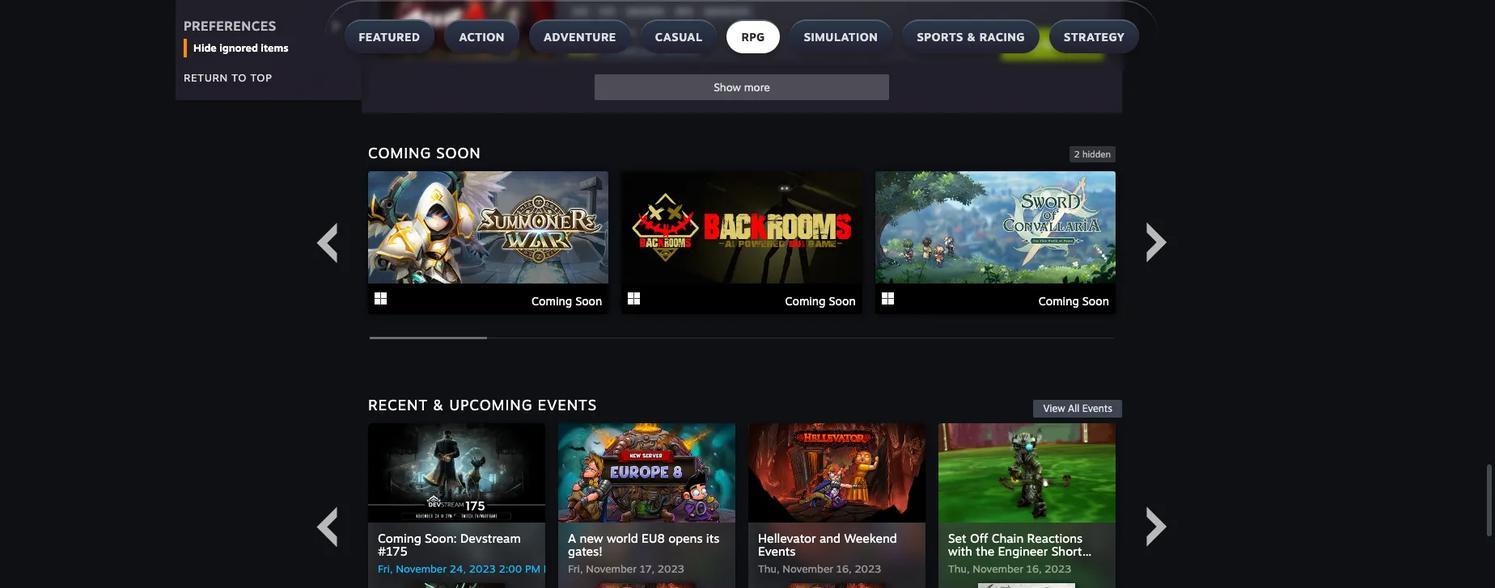 Task type: locate. For each thing, give the bounding box(es) containing it.
return to top link
[[184, 71, 272, 84]]

1 horizontal spatial fri,
[[568, 563, 583, 576]]

soon for backrooms image at the top of page
[[829, 294, 856, 308]]

soon
[[436, 144, 481, 161], [575, 294, 602, 308], [829, 294, 856, 308], [1082, 294, 1109, 308]]

reactions
[[1027, 531, 1083, 547]]

2023 for world
[[658, 563, 684, 576]]

play left 'for'
[[1018, 37, 1040, 51]]

thu, november 16, 2023
[[758, 563, 881, 576], [948, 563, 1071, 576]]

1 2023 from the left
[[469, 563, 496, 576]]

3 november from the left
[[783, 563, 833, 576]]

play
[[972, 37, 994, 51], [1018, 37, 1040, 51]]

a new world eu8 opens its gates!
[[568, 531, 720, 560]]

hide
[[193, 41, 217, 54]]

2023 down weekend
[[855, 563, 881, 576]]

coming soon for summoners war image
[[532, 294, 602, 308]]

sword of convallaria image
[[875, 171, 1116, 284]]

november down the
[[973, 563, 1024, 576]]

events left and
[[758, 544, 796, 560]]

thu, down with
[[948, 563, 970, 576]]

17,
[[640, 563, 655, 576]]

world
[[607, 531, 638, 547]]

events inside hellevator and weekend events
[[758, 544, 796, 560]]

november down hellevator and weekend events
[[783, 563, 833, 576]]

aug 25, 2021
[[568, 27, 637, 38]]

fri, november 24, 2023
[[378, 563, 496, 576]]

sports
[[917, 30, 964, 44]]

weekend
[[844, 531, 897, 547]]

2023 for devstream
[[469, 563, 496, 576]]

events inside button
[[1082, 403, 1112, 415]]

1 vertical spatial previous image
[[307, 507, 347, 548]]

next image
[[1137, 223, 1177, 263], [1137, 507, 1177, 548]]

1 thu, november 16, 2023 from the left
[[758, 563, 881, 576]]

chain
[[992, 531, 1024, 547]]

preferences
[[184, 17, 276, 34]]

coming soon link
[[368, 171, 609, 317], [622, 171, 862, 317], [875, 171, 1116, 317]]

previous image for second next image
[[307, 507, 347, 548]]

& for recent
[[433, 396, 444, 414]]

fri, down #175
[[378, 563, 393, 576]]

opens
[[668, 531, 703, 547]]

soon for summoners war image
[[575, 294, 602, 308]]

2023 right 17,
[[658, 563, 684, 576]]

mmorpg
[[627, 6, 663, 16]]

featured
[[359, 30, 420, 44]]

1 vertical spatial rpg
[[741, 30, 765, 44]]

show more button
[[595, 74, 889, 100]]

soon for "sword of convallaria" image
[[1082, 294, 1109, 308]]

1 fri, from the left
[[378, 563, 393, 576]]

2 november from the left
[[586, 563, 637, 576]]

1 thu, from the left
[[758, 563, 779, 576]]

coming for first coming soon link from left
[[532, 294, 572, 308]]

0 horizontal spatial thu, november 16, 2023
[[758, 563, 881, 576]]

2 previous image from the top
[[307, 507, 347, 548]]

2023 down 'short'
[[1045, 563, 1071, 576]]

pve link
[[568, 4, 593, 19]]

& right recent
[[433, 396, 444, 414]]

16, down hellevator and weekend events
[[836, 563, 852, 576]]

4 november from the left
[[973, 563, 1024, 576]]

&
[[967, 30, 976, 44], [433, 396, 444, 414]]

arts
[[734, 6, 749, 16]]

1 horizontal spatial 16,
[[1027, 563, 1042, 576]]

0 vertical spatial previous image
[[307, 223, 347, 263]]

24,
[[450, 563, 466, 576]]

coming for 1st coming soon link from right
[[1039, 294, 1079, 308]]

events
[[538, 396, 597, 414], [1082, 403, 1112, 415], [758, 544, 796, 560]]

fri, for coming soon: devstream #175
[[378, 563, 393, 576]]

0 horizontal spatial &
[[433, 396, 444, 414]]

2 thu, from the left
[[948, 563, 970, 576]]

2 16, from the left
[[1027, 563, 1042, 576]]

2023 right 24,
[[469, 563, 496, 576]]

for
[[1043, 37, 1058, 51]]

1 previous image from the top
[[307, 223, 347, 263]]

backrooms image
[[622, 171, 862, 284]]

1 next image from the top
[[1137, 223, 1177, 263]]

previous image for 2nd next image from the bottom
[[307, 223, 347, 263]]

2:00
[[499, 563, 522, 576]]

a
[[568, 531, 576, 547]]

pvp link
[[595, 4, 620, 19]]

1 horizontal spatial play
[[1018, 37, 1040, 51]]

0 horizontal spatial fri,
[[378, 563, 393, 576]]

2023
[[469, 563, 496, 576], [658, 563, 684, 576], [855, 563, 881, 576], [1045, 563, 1071, 576]]

fri, down gates!
[[568, 563, 583, 576]]

2 fri, from the left
[[568, 563, 583, 576]]

1 horizontal spatial thu,
[[948, 563, 970, 576]]

2
[[1074, 149, 1080, 160]]

november down #175
[[396, 563, 447, 576]]

november
[[396, 563, 447, 576], [586, 563, 637, 576], [783, 563, 833, 576], [973, 563, 1024, 576]]

user
[[639, 45, 659, 57]]

1 horizontal spatial thu, november 16, 2023
[[948, 563, 1071, 576]]

pm
[[525, 563, 540, 576]]

rpg link
[[671, 4, 698, 19]]

1 vertical spatial next image
[[1137, 507, 1177, 548]]

thu,
[[758, 563, 779, 576], [948, 563, 970, 576]]

2023 for chain
[[1045, 563, 1071, 576]]

1 play from the left
[[972, 37, 994, 51]]

thu, november 16, 2023 down hellevator and weekend events
[[758, 563, 881, 576]]

0 vertical spatial rpg
[[676, 6, 692, 16]]

2 next image from the top
[[1137, 507, 1177, 548]]

and
[[819, 531, 841, 547]]

16, down engineer
[[1027, 563, 1042, 576]]

events right all
[[1082, 403, 1112, 415]]

mmorpg link
[[622, 4, 669, 19]]

& right free
[[967, 30, 976, 44]]

november down gates!
[[586, 563, 637, 576]]

recent & upcoming events
[[368, 396, 597, 414]]

1 horizontal spatial events
[[758, 544, 796, 560]]

thu, november 16, 2023 down engineer
[[948, 563, 1071, 576]]

1 november from the left
[[396, 563, 447, 576]]

1 vertical spatial &
[[433, 396, 444, 414]]

thu, down hellevator
[[758, 563, 779, 576]]

1 16, from the left
[[836, 563, 852, 576]]

hide ignored items
[[193, 41, 288, 54]]

rpg up casual
[[676, 6, 692, 16]]

0 horizontal spatial thu,
[[758, 563, 779, 576]]

rpg down the 'arts'
[[741, 30, 765, 44]]

2 horizontal spatial events
[[1082, 403, 1112, 415]]

0 vertical spatial next image
[[1137, 223, 1177, 263]]

engineer
[[998, 544, 1048, 560]]

1 horizontal spatial &
[[967, 30, 976, 44]]

1 horizontal spatial rpg
[[741, 30, 765, 44]]

fri,
[[378, 563, 393, 576], [568, 563, 583, 576]]

play right to
[[972, 37, 994, 51]]

all
[[1068, 403, 1080, 415]]

16, for weekend
[[836, 563, 852, 576]]

2 thu, november 16, 2023 from the left
[[948, 563, 1071, 576]]

rpg
[[676, 6, 692, 16], [741, 30, 765, 44]]

soon:
[[425, 531, 457, 547]]

devstream
[[460, 531, 521, 547]]

return to top
[[184, 71, 272, 84]]

0 vertical spatial &
[[967, 30, 976, 44]]

2 horizontal spatial coming soon link
[[875, 171, 1116, 317]]

0 horizontal spatial 16,
[[836, 563, 852, 576]]

november for new
[[586, 563, 637, 576]]

strategy
[[1064, 30, 1125, 44]]

upcoming
[[449, 396, 533, 414]]

events right upcoming
[[538, 396, 597, 414]]

4 2023 from the left
[[1045, 563, 1071, 576]]

action
[[459, 30, 505, 44]]

view
[[1043, 403, 1065, 415]]

previous image
[[307, 223, 347, 263], [307, 507, 347, 548]]

simulation
[[804, 30, 878, 44]]

coming soon: devstream #175
[[378, 531, 521, 560]]

0 horizontal spatial events
[[538, 396, 597, 414]]

hidden
[[1082, 149, 1111, 160]]

coming soon
[[368, 144, 481, 161], [532, 294, 602, 308], [785, 294, 856, 308], [1039, 294, 1109, 308]]

mir4 image
[[378, 0, 555, 60]]

november for off
[[973, 563, 1024, 576]]

free to play
[[930, 37, 994, 51]]

to
[[956, 37, 969, 51]]

show
[[714, 81, 741, 94]]

2 2023 from the left
[[658, 563, 684, 576]]

coming
[[368, 144, 431, 161], [532, 294, 572, 308], [785, 294, 826, 308], [1039, 294, 1079, 308], [378, 531, 421, 547]]

16,
[[836, 563, 852, 576], [1027, 563, 1042, 576]]

3 2023 from the left
[[855, 563, 881, 576]]

0 horizontal spatial play
[[972, 37, 994, 51]]

1 horizontal spatial coming soon link
[[622, 171, 862, 317]]

0 horizontal spatial coming soon link
[[368, 171, 609, 317]]



Task type: vqa. For each thing, say whether or not it's contained in the screenshot.
$19.99 to the top
no



Task type: describe. For each thing, give the bounding box(es) containing it.
est
[[544, 563, 562, 576]]

1 coming soon link from the left
[[368, 171, 609, 317]]

summoners war image
[[368, 171, 609, 284]]

mixed | 13,654 user reviews
[[568, 45, 699, 57]]

new
[[580, 531, 603, 547]]

2:00 pm est
[[499, 563, 562, 576]]

off
[[970, 531, 988, 547]]

racing
[[979, 30, 1025, 44]]

2023 for weekend
[[855, 563, 881, 576]]

hellevator and weekend events
[[758, 531, 897, 560]]

pve
[[574, 6, 588, 16]]

adventure
[[544, 30, 616, 44]]

events for recent & upcoming events
[[538, 396, 597, 414]]

|
[[598, 45, 601, 57]]

thu, for hellevator and weekend events
[[758, 563, 779, 576]]

hide ignored items link
[[193, 40, 345, 56]]

free!
[[1061, 37, 1087, 51]]

2 hidden
[[1074, 149, 1111, 160]]

sports & racing
[[917, 30, 1025, 44]]

play for free!
[[1018, 37, 1087, 51]]

13,654
[[603, 45, 636, 57]]

gates!
[[568, 544, 603, 560]]

free
[[930, 37, 953, 51]]

hellevator
[[758, 531, 816, 547]]

2 coming soon link from the left
[[622, 171, 862, 317]]

thu, for set off chain reactions with the engineer short bow proficiency
[[948, 563, 970, 576]]

top
[[250, 71, 272, 84]]

set
[[948, 531, 967, 547]]

25,
[[592, 27, 609, 38]]

view all events button
[[1033, 400, 1122, 418]]

with
[[948, 544, 972, 560]]

16, for chain
[[1027, 563, 1042, 576]]

ignored
[[219, 41, 258, 54]]

its
[[706, 531, 720, 547]]

november for soon:
[[396, 563, 447, 576]]

martial
[[705, 6, 731, 16]]

events for hellevator and weekend events
[[758, 544, 796, 560]]

& for sports
[[967, 30, 976, 44]]

0 horizontal spatial rpg
[[676, 6, 692, 16]]

3 coming soon link from the left
[[875, 171, 1116, 317]]

set off chain reactions with the engineer short bow proficiency
[[948, 531, 1083, 573]]

items
[[261, 41, 288, 54]]

short
[[1052, 544, 1082, 560]]

to
[[232, 71, 247, 84]]

mixed
[[568, 45, 595, 57]]

recent
[[368, 396, 428, 414]]

reviews
[[662, 45, 699, 57]]

thu, november 16, 2023 for reactions
[[948, 563, 1071, 576]]

the
[[976, 544, 995, 560]]

coming soon for backrooms image at the top of page
[[785, 294, 856, 308]]

martial arts link
[[699, 4, 755, 19]]

pvp
[[600, 6, 614, 16]]

view all events
[[1043, 403, 1112, 415]]

eu8
[[642, 531, 665, 547]]

proficiency
[[976, 557, 1038, 573]]

martial arts
[[705, 6, 749, 16]]

bow
[[948, 557, 972, 573]]

fri, for a new world eu8 opens its gates!
[[568, 563, 583, 576]]

more
[[744, 81, 770, 94]]

2 play from the left
[[1018, 37, 1040, 51]]

return
[[184, 71, 228, 84]]

2021
[[612, 27, 637, 38]]

coming soon for "sword of convallaria" image
[[1039, 294, 1109, 308]]

coming inside coming soon: devstream #175
[[378, 531, 421, 547]]

coming for second coming soon link from right
[[785, 294, 826, 308]]

thu, november 16, 2023 for events
[[758, 563, 881, 576]]

fri, november 17, 2023
[[568, 563, 684, 576]]

casual
[[655, 30, 703, 44]]

show more
[[714, 81, 770, 94]]

aug
[[568, 27, 589, 38]]

november for and
[[783, 563, 833, 576]]

#175
[[378, 544, 408, 560]]



